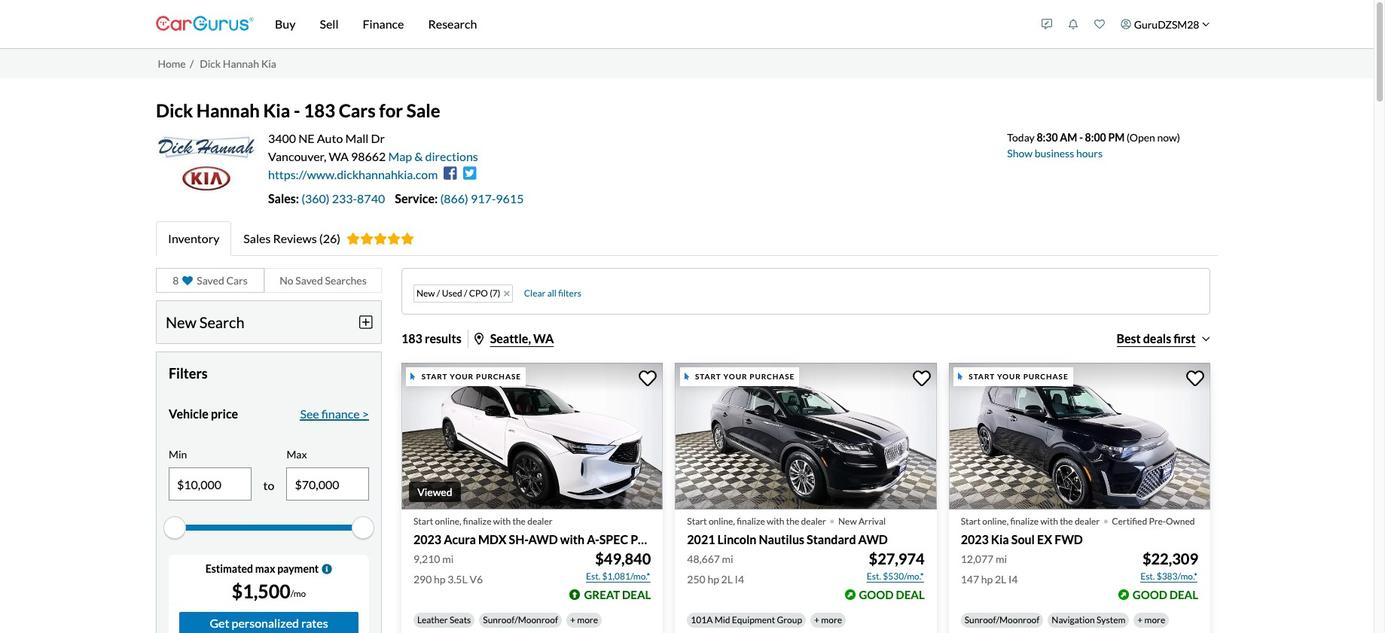 Task type: describe. For each thing, give the bounding box(es) containing it.
times image
[[504, 289, 510, 298]]

home link
[[158, 57, 186, 70]]

search
[[199, 313, 244, 331]]

buy
[[275, 17, 296, 31]]

hp for $27,974
[[708, 574, 719, 586]]

1 vertical spatial 183
[[402, 331, 422, 346]]

$49,840
[[595, 550, 651, 568]]

dealer for $27,974
[[801, 516, 826, 527]]

vehicle price
[[169, 407, 238, 421]]

with for $49,840
[[493, 516, 511, 527]]

+ more for 2023
[[570, 615, 598, 626]]

gurudzsm28 button
[[1113, 3, 1218, 45]]

finance
[[363, 17, 404, 31]]

finalize for $22,309
[[1011, 516, 1039, 527]]

start inside start online, finalize with the dealer 2023 acura mdx sh-awd with a-spec package
[[414, 516, 433, 527]]

clear
[[524, 288, 546, 299]]

used
[[442, 288, 462, 299]]

viewed
[[417, 486, 452, 499]]

(360)
[[301, 191, 330, 206]]

map
[[388, 149, 412, 163]]

more for 2023
[[577, 615, 598, 626]]

sh-
[[509, 533, 528, 547]]

1 saved from the left
[[197, 274, 224, 287]]

get personalized rates
[[210, 616, 328, 631]]

good deal for $27,974
[[859, 589, 925, 602]]

est. for $27,974
[[867, 571, 881, 583]]

map marker alt image
[[474, 333, 483, 345]]

finance button
[[351, 0, 416, 48]]

no
[[280, 274, 294, 287]]

all
[[547, 288, 557, 299]]

finance
[[321, 407, 360, 421]]

deal for $22,309
[[1170, 589, 1198, 602]]

i4 for $27,974
[[735, 574, 744, 586]]

101a mid equipment group
[[691, 615, 802, 626]]

2 star image from the left
[[374, 233, 387, 245]]

147
[[961, 574, 979, 586]]

1 vertical spatial hannah
[[196, 100, 260, 121]]

great deal
[[584, 589, 651, 602]]

mall
[[345, 131, 369, 145]]

(866)
[[440, 191, 468, 206]]

vancouver,
[[268, 149, 326, 163]]

equipment
[[732, 615, 775, 626]]

cargurus logo homepage link link
[[156, 3, 254, 46]]

$49,840 est. $1,081/mo.*
[[586, 550, 651, 583]]

$22,309 est. $383/mo.*
[[1141, 550, 1198, 583]]

3400
[[268, 131, 296, 145]]

dick hannah kia - 183 cars for sale
[[156, 100, 440, 121]]

black 2021 lincoln nautilus standard awd suv / crossover all-wheel drive 8-speed automatic image
[[675, 363, 937, 510]]

https://www.dickhannahkia.com link
[[268, 167, 438, 181]]

get personalized rates button
[[179, 612, 359, 634]]

inventory
[[168, 231, 219, 245]]

dealer for $49,840
[[527, 516, 553, 527]]

0 vertical spatial 183
[[304, 100, 335, 121]]

est. for $22,309
[[1141, 571, 1155, 583]]

vehicle
[[169, 407, 209, 421]]

max
[[287, 448, 307, 461]]

twitter - dick hannah kia image
[[463, 166, 476, 181]]

98662
[[351, 149, 386, 163]]

start your purchase for $22,309
[[969, 372, 1069, 381]]

new / used / cpo (7) button
[[414, 285, 513, 303]]

gurudzsm28 menu
[[1034, 3, 1218, 45]]

see finance >
[[300, 407, 369, 421]]

reviews
[[273, 231, 317, 245]]

to
[[263, 478, 275, 493]]

2 more from the left
[[821, 615, 842, 626]]

owned
[[1166, 516, 1195, 527]]

1 horizontal spatial dick
[[200, 57, 221, 70]]

purchase for $22,309
[[1023, 372, 1069, 381]]

hp for $49,840
[[434, 574, 446, 586]]

seats
[[450, 615, 471, 626]]

personalized
[[232, 616, 299, 631]]

info circle image
[[322, 564, 332, 575]]

finalize for $27,974
[[737, 516, 765, 527]]

deal for $49,840
[[622, 589, 651, 602]]

mi for $22,309
[[996, 553, 1007, 566]]

min
[[169, 448, 187, 461]]

dick hannah kia logo image
[[156, 129, 257, 197]]

your for $49,840
[[450, 372, 474, 381]]

see finance > link
[[300, 405, 369, 424]]

fusion black 2023 kia soul ex fwd suv / crossover front-wheel drive automatic image
[[949, 363, 1211, 510]]

(26)
[[319, 231, 341, 245]]

spec
[[599, 533, 628, 547]]

seattle, wa button
[[474, 331, 554, 346]]

gurudzsm28 menu item
[[1113, 3, 1218, 45]]

$1,500
[[232, 580, 291, 603]]

research
[[428, 17, 477, 31]]

start your purchase for $49,840
[[422, 372, 521, 381]]

$383/mo.*
[[1157, 571, 1198, 583]]

start your purchase for $27,974
[[695, 372, 795, 381]]

business
[[1035, 147, 1074, 160]]

searches
[[325, 274, 367, 287]]

2l for $22,309
[[995, 574, 1007, 586]]

awd inside start online, finalize with the dealer 2023 acura mdx sh-awd with a-spec package
[[528, 533, 558, 547]]

estimated max payment
[[205, 563, 319, 576]]

mi for $27,974
[[722, 553, 733, 566]]

sales: (360) 233-8740
[[268, 191, 385, 206]]

seattle,
[[490, 331, 531, 346]]

Min text field
[[169, 469, 251, 500]]

great
[[584, 589, 620, 602]]

new / used / cpo (7)
[[417, 288, 500, 299]]

leather
[[417, 615, 448, 626]]

3400 ne auto mall dr vancouver, wa 98662 map & directions
[[268, 131, 478, 163]]

filters
[[169, 365, 208, 382]]

good deal for $22,309
[[1133, 589, 1198, 602]]

2l for $27,974
[[721, 574, 733, 586]]

nautilus
[[759, 533, 805, 547]]

- for 8:00
[[1079, 131, 1083, 144]]

online, for $27,974
[[709, 516, 735, 527]]

seattle, wa
[[490, 331, 554, 346]]

acura
[[444, 533, 476, 547]]

3.5l
[[448, 574, 468, 586]]

show business hours button
[[1007, 147, 1103, 160]]

with for $22,309
[[1041, 516, 1058, 527]]

https://www.dickhannahkia.com
[[268, 167, 438, 181]]

add a car review image
[[1042, 19, 1052, 29]]

i4 for $22,309
[[1009, 574, 1018, 586]]

heart image
[[183, 275, 193, 286]]

awd inside the start online, finalize with the dealer · new arrival 2021 lincoln nautilus standard awd
[[858, 533, 888, 547]]

sale
[[407, 100, 440, 121]]

mouse pointer image for ·
[[685, 373, 689, 381]]

2 + more from the left
[[814, 615, 842, 626]]

+ for 2023
[[570, 615, 576, 626]]

directions
[[425, 149, 478, 163]]

purchase for $49,840
[[476, 372, 521, 381]]

/mo
[[291, 588, 306, 600]]

est. $530/mo.* button
[[866, 570, 925, 585]]

clear all filters
[[524, 288, 581, 299]]

1 star image from the left
[[360, 233, 374, 245]]

2023 inside start online, finalize with the dealer · certified pre-owned 2023 kia soul ex fwd
[[961, 533, 989, 547]]

9,210 mi 290 hp 3.5l v6
[[414, 553, 483, 586]]

get
[[210, 616, 229, 631]]

auto
[[317, 131, 343, 145]]

est. for $49,840
[[586, 571, 601, 583]]

research button
[[416, 0, 489, 48]]

today
[[1007, 131, 1035, 144]]

good for $22,309
[[1133, 589, 1168, 602]]

star image
[[347, 233, 360, 245]]



Task type: locate. For each thing, give the bounding box(es) containing it.
wa
[[329, 149, 349, 163], [533, 331, 554, 346]]

new left search
[[166, 313, 197, 331]]

i4 inside 48,667 mi 250 hp 2l i4
[[735, 574, 744, 586]]

2l
[[721, 574, 733, 586], [995, 574, 1007, 586]]

2 purchase from the left
[[750, 372, 795, 381]]

0 horizontal spatial new
[[166, 313, 197, 331]]

more right system
[[1145, 615, 1166, 626]]

est. up great
[[586, 571, 601, 583]]

2 i4 from the left
[[1009, 574, 1018, 586]]

0 horizontal spatial cars
[[226, 274, 248, 287]]

new left used at the left top
[[417, 288, 435, 299]]

4 star image from the left
[[401, 233, 414, 245]]

start online, finalize with the dealer · certified pre-owned 2023 kia soul ex fwd
[[961, 506, 1195, 547]]

start
[[422, 372, 448, 381], [695, 372, 721, 381], [969, 372, 995, 381], [414, 516, 433, 527], [687, 516, 707, 527], [961, 516, 981, 527]]

0 horizontal spatial dick
[[156, 100, 193, 121]]

mi inside 48,667 mi 250 hp 2l i4
[[722, 553, 733, 566]]

ne
[[298, 131, 315, 145]]

navigation system
[[1052, 615, 1126, 626]]

with up 'mdx'
[[493, 516, 511, 527]]

menu bar
[[254, 0, 1034, 48]]

2l inside 12,077 mi 147 hp 2l i4
[[995, 574, 1007, 586]]

plus square image
[[359, 315, 372, 330]]

2 the from the left
[[786, 516, 799, 527]]

hannah down home / dick hannah kia
[[196, 100, 260, 121]]

your for $22,309
[[997, 372, 1021, 381]]

the inside start online, finalize with the dealer · certified pre-owned 2023 kia soul ex fwd
[[1060, 516, 1073, 527]]

online, up acura on the left
[[435, 516, 461, 527]]

0 horizontal spatial finalize
[[463, 516, 491, 527]]

2 saved from the left
[[296, 274, 323, 287]]

2 horizontal spatial purchase
[[1023, 372, 1069, 381]]

1 horizontal spatial cars
[[339, 100, 376, 121]]

online, for $22,309
[[982, 516, 1009, 527]]

finalize up lincoln
[[737, 516, 765, 527]]

hp inside 48,667 mi 250 hp 2l i4
[[708, 574, 719, 586]]

12,077 mi 147 hp 2l i4
[[961, 553, 1018, 586]]

online, for $49,840
[[435, 516, 461, 527]]

sales reviews (26)
[[244, 231, 341, 245]]

0 vertical spatial wa
[[329, 149, 349, 163]]

with up ex
[[1041, 516, 1058, 527]]

saved right heart 'icon'
[[197, 274, 224, 287]]

1 horizontal spatial your
[[724, 372, 748, 381]]

new for new / used / cpo (7)
[[417, 288, 435, 299]]

2 horizontal spatial more
[[1145, 615, 1166, 626]]

/ left the cpo at top
[[464, 288, 467, 299]]

hp
[[434, 574, 446, 586], [708, 574, 719, 586], [981, 574, 993, 586]]

/ for home
[[190, 57, 194, 70]]

- for 183
[[294, 100, 300, 121]]

0 horizontal spatial more
[[577, 615, 598, 626]]

1 hp from the left
[[434, 574, 446, 586]]

/ left used at the left top
[[437, 288, 440, 299]]

2023 up 9,210
[[414, 533, 442, 547]]

leather seats
[[417, 615, 471, 626]]

saved
[[197, 274, 224, 287], [296, 274, 323, 287]]

new search
[[166, 313, 244, 331]]

hp inside 9,210 mi 290 hp 3.5l v6
[[434, 574, 446, 586]]

1 horizontal spatial purchase
[[750, 372, 795, 381]]

online, inside start online, finalize with the dealer 2023 acura mdx sh-awd with a-spec package
[[435, 516, 461, 527]]

1 horizontal spatial -
[[1079, 131, 1083, 144]]

with
[[493, 516, 511, 527], [767, 516, 785, 527], [1041, 516, 1058, 527], [560, 533, 585, 547]]

2l right 250
[[721, 574, 733, 586]]

2 horizontal spatial finalize
[[1011, 516, 1039, 527]]

(866) 917-9615 link
[[440, 191, 524, 206]]

deal for $27,974
[[896, 589, 925, 602]]

0 horizontal spatial the
[[513, 516, 526, 527]]

&
[[414, 149, 423, 163]]

0 horizontal spatial purchase
[[476, 372, 521, 381]]

online, inside start online, finalize with the dealer · certified pre-owned 2023 kia soul ex fwd
[[982, 516, 1009, 527]]

est. inside the $27,974 est. $530/mo.*
[[867, 571, 881, 583]]

0 horizontal spatial + more
[[570, 615, 598, 626]]

new inside dropdown button
[[166, 313, 197, 331]]

2 hp from the left
[[708, 574, 719, 586]]

1 horizontal spatial 2023
[[961, 533, 989, 547]]

1 horizontal spatial good deal
[[1133, 589, 1198, 602]]

0 vertical spatial cars
[[339, 100, 376, 121]]

183 left results
[[402, 331, 422, 346]]

- up the ne on the top of page
[[294, 100, 300, 121]]

est. inside $22,309 est. $383/mo.*
[[1141, 571, 1155, 583]]

3 purchase from the left
[[1023, 372, 1069, 381]]

i4 down lincoln
[[735, 574, 744, 586]]

0 horizontal spatial good deal
[[859, 589, 925, 602]]

3 more from the left
[[1145, 615, 1166, 626]]

2 good deal from the left
[[1133, 589, 1198, 602]]

2 horizontal spatial the
[[1060, 516, 1073, 527]]

awd down arrival
[[858, 533, 888, 547]]

good deal down est. $530/mo.* button
[[859, 589, 925, 602]]

deal down $530/mo.*
[[896, 589, 925, 602]]

finalize inside the start online, finalize with the dealer · new arrival 2021 lincoln nautilus standard awd
[[737, 516, 765, 527]]

2 mi from the left
[[722, 553, 733, 566]]

tab list containing inventory
[[156, 221, 1218, 256]]

finalize for $49,840
[[463, 516, 491, 527]]

1 horizontal spatial saved
[[296, 274, 323, 287]]

3 mi from the left
[[996, 553, 1007, 566]]

i4 down soul
[[1009, 574, 1018, 586]]

new for new search
[[166, 313, 197, 331]]

chevron down image
[[1202, 20, 1210, 28]]

saved right no
[[296, 274, 323, 287]]

1 horizontal spatial i4
[[1009, 574, 1018, 586]]

0 horizontal spatial sunroof/moonroof
[[483, 615, 558, 626]]

2 horizontal spatial est.
[[1141, 571, 1155, 583]]

1 horizontal spatial sunroof/moonroof
[[965, 615, 1040, 626]]

see
[[300, 407, 319, 421]]

$1,081/mo.*
[[602, 571, 650, 583]]

good deal down est. $383/mo.* button
[[1133, 589, 1198, 602]]

2 finalize from the left
[[737, 516, 765, 527]]

2l inside 48,667 mi 250 hp 2l i4
[[721, 574, 733, 586]]

· left certified
[[1103, 506, 1109, 534]]

home / dick hannah kia
[[158, 57, 276, 70]]

1 horizontal spatial awd
[[858, 533, 888, 547]]

1 more from the left
[[577, 615, 598, 626]]

buy button
[[263, 0, 308, 48]]

new
[[417, 288, 435, 299], [166, 313, 197, 331], [838, 516, 857, 527]]

Max text field
[[287, 469, 368, 500]]

mdx
[[478, 533, 507, 547]]

system
[[1097, 615, 1126, 626]]

the for $22,309
[[1060, 516, 1073, 527]]

1 + more from the left
[[570, 615, 598, 626]]

mouse pointer image for 2023
[[411, 373, 416, 381]]

$27,974
[[869, 550, 925, 568]]

wa inside 3400 ne auto mall dr vancouver, wa 98662 map & directions
[[329, 149, 349, 163]]

1 the from the left
[[513, 516, 526, 527]]

payment
[[277, 563, 319, 576]]

0 horizontal spatial start your purchase
[[422, 372, 521, 381]]

1 vertical spatial cars
[[226, 274, 248, 287]]

more
[[577, 615, 598, 626], [821, 615, 842, 626], [1145, 615, 1166, 626]]

1 horizontal spatial + more
[[814, 615, 842, 626]]

1 vertical spatial -
[[1079, 131, 1083, 144]]

wa right "seattle,"
[[533, 331, 554, 346]]

0 horizontal spatial ·
[[829, 506, 835, 534]]

+ more for ·
[[1138, 615, 1166, 626]]

hp right 147
[[981, 574, 993, 586]]

kia inside start online, finalize with the dealer · certified pre-owned 2023 kia soul ex fwd
[[991, 533, 1009, 547]]

menu bar containing buy
[[254, 0, 1034, 48]]

0 horizontal spatial dealer
[[527, 516, 553, 527]]

online, inside the start online, finalize with the dealer · new arrival 2021 lincoln nautilus standard awd
[[709, 516, 735, 527]]

1 vertical spatial wa
[[533, 331, 554, 346]]

cars
[[339, 100, 376, 121], [226, 274, 248, 287]]

0 horizontal spatial 2l
[[721, 574, 733, 586]]

2 awd from the left
[[858, 533, 888, 547]]

0 horizontal spatial mi
[[442, 553, 454, 566]]

1 good deal from the left
[[859, 589, 925, 602]]

new inside the start online, finalize with the dealer · new arrival 2021 lincoln nautilus standard awd
[[838, 516, 857, 527]]

dick down home link
[[156, 100, 193, 121]]

0 vertical spatial kia
[[261, 57, 276, 70]]

1 mi from the left
[[442, 553, 454, 566]]

kia
[[261, 57, 276, 70], [263, 100, 290, 121], [991, 533, 1009, 547]]

1 horizontal spatial hp
[[708, 574, 719, 586]]

2 2023 from the left
[[961, 533, 989, 547]]

hannah down the cargurus logo homepage link on the top left
[[223, 57, 259, 70]]

290
[[414, 574, 432, 586]]

start online, finalize with the dealer · new arrival 2021 lincoln nautilus standard awd
[[687, 506, 888, 547]]

estimated
[[205, 563, 253, 576]]

dealer
[[527, 516, 553, 527], [801, 516, 826, 527], [1075, 516, 1100, 527]]

0 horizontal spatial 2023
[[414, 533, 442, 547]]

mi right 9,210
[[442, 553, 454, 566]]

2 2l from the left
[[995, 574, 1007, 586]]

with inside start online, finalize with the dealer · certified pre-owned 2023 kia soul ex fwd
[[1041, 516, 1058, 527]]

8
[[173, 274, 179, 287]]

3 + more from the left
[[1138, 615, 1166, 626]]

>
[[362, 407, 369, 421]]

1 horizontal spatial new
[[417, 288, 435, 299]]

9615
[[496, 191, 524, 206]]

est. down $27,974
[[867, 571, 881, 583]]

gurudzsm28
[[1134, 18, 1200, 31]]

1 horizontal spatial more
[[821, 615, 842, 626]]

183 results
[[402, 331, 461, 346]]

mouse pointer image
[[411, 373, 416, 381], [685, 373, 689, 381]]

tab list
[[156, 221, 1218, 256]]

with left a-
[[560, 533, 585, 547]]

· inside the start online, finalize with the dealer · new arrival 2021 lincoln nautilus standard awd
[[829, 506, 835, 534]]

more right 'group'
[[821, 615, 842, 626]]

good down est. $383/mo.* button
[[1133, 589, 1168, 602]]

1 horizontal spatial 183
[[402, 331, 422, 346]]

2 start your purchase from the left
[[695, 372, 795, 381]]

cars up mall in the left top of the page
[[339, 100, 376, 121]]

facebook - dick hannah kia image
[[444, 166, 457, 181]]

more down great
[[577, 615, 598, 626]]

3 your from the left
[[997, 372, 1021, 381]]

kia up 3400
[[263, 100, 290, 121]]

0 horizontal spatial deal
[[622, 589, 651, 602]]

1 vertical spatial dick
[[156, 100, 193, 121]]

new inside button
[[417, 288, 435, 299]]

deal down $1,081/mo.*
[[622, 589, 651, 602]]

1 est. from the left
[[586, 571, 601, 583]]

2 sunroof/moonroof from the left
[[965, 615, 1040, 626]]

1 i4 from the left
[[735, 574, 744, 586]]

0 horizontal spatial i4
[[735, 574, 744, 586]]

1 horizontal spatial +
[[814, 615, 820, 626]]

awd left a-
[[528, 533, 558, 547]]

start inside start online, finalize with the dealer · certified pre-owned 2023 kia soul ex fwd
[[961, 516, 981, 527]]

0 vertical spatial dick
[[200, 57, 221, 70]]

dealer up fwd
[[1075, 516, 1100, 527]]

1 horizontal spatial mouse pointer image
[[685, 373, 689, 381]]

2 horizontal spatial deal
[[1170, 589, 1198, 602]]

filters
[[558, 288, 581, 299]]

0 horizontal spatial 183
[[304, 100, 335, 121]]

1 horizontal spatial ·
[[1103, 506, 1109, 534]]

917-
[[471, 191, 496, 206]]

mi right 12,077
[[996, 553, 1007, 566]]

2 horizontal spatial dealer
[[1075, 516, 1100, 527]]

the up nautilus
[[786, 516, 799, 527]]

1 horizontal spatial finalize
[[737, 516, 765, 527]]

1 2l from the left
[[721, 574, 733, 586]]

est. $383/mo.* button
[[1140, 570, 1198, 585]]

2 vertical spatial kia
[[991, 533, 1009, 547]]

0 horizontal spatial wa
[[329, 149, 349, 163]]

0 horizontal spatial saved
[[197, 274, 224, 287]]

0 horizontal spatial good
[[859, 589, 894, 602]]

your for $27,974
[[724, 372, 748, 381]]

2 good from the left
[[1133, 589, 1168, 602]]

rates
[[301, 616, 328, 631]]

8740
[[357, 191, 385, 206]]

deal down $383/mo.*
[[1170, 589, 1198, 602]]

/ right home
[[190, 57, 194, 70]]

0 horizontal spatial /
[[190, 57, 194, 70]]

1 mouse pointer image from the left
[[411, 373, 416, 381]]

kia left soul
[[991, 533, 1009, 547]]

3 finalize from the left
[[1011, 516, 1039, 527]]

home
[[158, 57, 186, 70]]

$530/mo.*
[[883, 571, 924, 583]]

183 up auto
[[304, 100, 335, 121]]

3 star image from the left
[[387, 233, 401, 245]]

finalize up soul
[[1011, 516, 1039, 527]]

1 horizontal spatial online,
[[709, 516, 735, 527]]

mouse pointer image
[[958, 373, 963, 381]]

1 horizontal spatial the
[[786, 516, 799, 527]]

48,667 mi 250 hp 2l i4
[[687, 553, 744, 586]]

est. down $22,309
[[1141, 571, 1155, 583]]

max
[[255, 563, 275, 576]]

hp for $22,309
[[981, 574, 993, 586]]

dealer inside the start online, finalize with the dealer · new arrival 2021 lincoln nautilus standard awd
[[801, 516, 826, 527]]

0 horizontal spatial awd
[[528, 533, 558, 547]]

2 vertical spatial new
[[838, 516, 857, 527]]

soul
[[1012, 533, 1035, 547]]

2 horizontal spatial /
[[464, 288, 467, 299]]

$1,500 /mo
[[232, 580, 306, 603]]

hp right 290
[[434, 574, 446, 586]]

inventory tab
[[156, 221, 232, 256]]

1 awd from the left
[[528, 533, 558, 547]]

mi down lincoln
[[722, 553, 733, 566]]

0 horizontal spatial online,
[[435, 516, 461, 527]]

mi inside 12,077 mi 147 hp 2l i4
[[996, 553, 1007, 566]]

2 · from the left
[[1103, 506, 1109, 534]]

online, up 12,077
[[982, 516, 1009, 527]]

2 horizontal spatial hp
[[981, 574, 993, 586]]

new search button
[[166, 301, 372, 343]]

mid
[[715, 615, 730, 626]]

1 dealer from the left
[[527, 516, 553, 527]]

the for $49,840
[[513, 516, 526, 527]]

hannah
[[223, 57, 259, 70], [196, 100, 260, 121]]

0 horizontal spatial mouse pointer image
[[411, 373, 416, 381]]

2 dealer from the left
[[801, 516, 826, 527]]

1 your from the left
[[450, 372, 474, 381]]

· left arrival
[[829, 506, 835, 534]]

1 horizontal spatial good
[[1133, 589, 1168, 602]]

· for $27,974
[[829, 506, 835, 534]]

2 horizontal spatial your
[[997, 372, 1021, 381]]

2 horizontal spatial + more
[[1138, 615, 1166, 626]]

est.
[[586, 571, 601, 583], [867, 571, 881, 583], [1141, 571, 1155, 583]]

new up standard
[[838, 516, 857, 527]]

dick right home link
[[200, 57, 221, 70]]

+ more
[[570, 615, 598, 626], [814, 615, 842, 626], [1138, 615, 1166, 626]]

1 horizontal spatial est.
[[867, 571, 881, 583]]

1 horizontal spatial deal
[[896, 589, 925, 602]]

1 horizontal spatial 2l
[[995, 574, 1007, 586]]

star image
[[360, 233, 374, 245], [374, 233, 387, 245], [387, 233, 401, 245], [401, 233, 414, 245]]

dealer inside start online, finalize with the dealer 2023 acura mdx sh-awd with a-spec package
[[527, 516, 553, 527]]

3 + from the left
[[1138, 615, 1143, 626]]

online, up lincoln
[[709, 516, 735, 527]]

est. inside $49,840 est. $1,081/mo.*
[[586, 571, 601, 583]]

the inside the start online, finalize with the dealer · new arrival 2021 lincoln nautilus standard awd
[[786, 516, 799, 527]]

2 deal from the left
[[896, 589, 925, 602]]

cars up search
[[226, 274, 248, 287]]

- right am
[[1079, 131, 1083, 144]]

2 horizontal spatial new
[[838, 516, 857, 527]]

$27,974 est. $530/mo.*
[[867, 550, 925, 583]]

mi inside 9,210 mi 290 hp 3.5l v6
[[442, 553, 454, 566]]

with inside the start online, finalize with the dealer · new arrival 2021 lincoln nautilus standard awd
[[767, 516, 785, 527]]

0 vertical spatial hannah
[[223, 57, 259, 70]]

2 horizontal spatial mi
[[996, 553, 1007, 566]]

dealer up sh- on the bottom of the page
[[527, 516, 553, 527]]

show
[[1007, 147, 1033, 160]]

sunroof/moonroof down 147
[[965, 615, 1040, 626]]

finalize inside start online, finalize with the dealer · certified pre-owned 2023 kia soul ex fwd
[[1011, 516, 1039, 527]]

0 horizontal spatial hp
[[434, 574, 446, 586]]

2023 up 12,077
[[961, 533, 989, 547]]

2021
[[687, 533, 715, 547]]

+ more down great
[[570, 615, 598, 626]]

1 horizontal spatial /
[[437, 288, 440, 299]]

1 online, from the left
[[435, 516, 461, 527]]

start inside the start online, finalize with the dealer · new arrival 2021 lincoln nautilus standard awd
[[687, 516, 707, 527]]

no saved searches
[[280, 274, 367, 287]]

/ for new
[[437, 288, 440, 299]]

2 horizontal spatial online,
[[982, 516, 1009, 527]]

3 dealer from the left
[[1075, 516, 1100, 527]]

white 2023 acura mdx sh-awd with a-spec package suv / crossover all-wheel drive automatic image
[[402, 363, 663, 510]]

finalize inside start online, finalize with the dealer 2023 acura mdx sh-awd with a-spec package
[[463, 516, 491, 527]]

1 horizontal spatial dealer
[[801, 516, 826, 527]]

3 start your purchase from the left
[[969, 372, 1069, 381]]

good down est. $530/mo.* button
[[859, 589, 894, 602]]

sunroof/moonroof right seats
[[483, 615, 558, 626]]

wa down auto
[[329, 149, 349, 163]]

3 hp from the left
[[981, 574, 993, 586]]

purchase
[[476, 372, 521, 381], [750, 372, 795, 381], [1023, 372, 1069, 381]]

user icon image
[[1121, 19, 1132, 29]]

open notifications image
[[1068, 19, 1079, 29]]

(open
[[1127, 131, 1155, 144]]

certified
[[1112, 516, 1147, 527]]

dealer up standard
[[801, 516, 826, 527]]

2 online, from the left
[[709, 516, 735, 527]]

0 horizontal spatial +
[[570, 615, 576, 626]]

navigation
[[1052, 615, 1095, 626]]

with up nautilus
[[767, 516, 785, 527]]

the for $27,974
[[786, 516, 799, 527]]

mi for $49,840
[[442, 553, 454, 566]]

good for $27,974
[[859, 589, 894, 602]]

12,077
[[961, 553, 994, 566]]

+ more right system
[[1138, 615, 1166, 626]]

2 est. from the left
[[867, 571, 881, 583]]

250
[[687, 574, 706, 586]]

dealer inside start online, finalize with the dealer · certified pre-owned 2023 kia soul ex fwd
[[1075, 516, 1100, 527]]

· inside start online, finalize with the dealer · certified pre-owned 2023 kia soul ex fwd
[[1103, 506, 1109, 534]]

1 2023 from the left
[[414, 533, 442, 547]]

finalize up 'mdx'
[[463, 516, 491, 527]]

(7)
[[490, 288, 500, 299]]

+ more right 'group'
[[814, 615, 842, 626]]

kia down "buy" dropdown button
[[261, 57, 276, 70]]

2 horizontal spatial start your purchase
[[969, 372, 1069, 381]]

2 your from the left
[[724, 372, 748, 381]]

sunroof/moonroof
[[483, 615, 558, 626], [965, 615, 1040, 626]]

sales:
[[268, 191, 299, 206]]

dealer for $22,309
[[1075, 516, 1100, 527]]

·
[[829, 506, 835, 534], [1103, 506, 1109, 534]]

3 the from the left
[[1060, 516, 1073, 527]]

cargurus logo homepage link image
[[156, 3, 254, 46]]

more for ·
[[1145, 615, 1166, 626]]

i4 inside 12,077 mi 147 hp 2l i4
[[1009, 574, 1018, 586]]

2023 inside start online, finalize with the dealer 2023 acura mdx sh-awd with a-spec package
[[414, 533, 442, 547]]

cpo
[[469, 288, 488, 299]]

saved cars image
[[1095, 19, 1105, 29]]

1 finalize from the left
[[463, 516, 491, 527]]

0 vertical spatial -
[[294, 100, 300, 121]]

1 start your purchase from the left
[[422, 372, 521, 381]]

1 vertical spatial new
[[166, 313, 197, 331]]

dick
[[200, 57, 221, 70], [156, 100, 193, 121]]

hp inside 12,077 mi 147 hp 2l i4
[[981, 574, 993, 586]]

+ for ·
[[1138, 615, 1143, 626]]

1 sunroof/moonroof from the left
[[483, 615, 558, 626]]

awd
[[528, 533, 558, 547], [858, 533, 888, 547]]

ex
[[1037, 533, 1052, 547]]

0 vertical spatial new
[[417, 288, 435, 299]]

3 deal from the left
[[1170, 589, 1198, 602]]

1 · from the left
[[829, 506, 835, 534]]

1 good from the left
[[859, 589, 894, 602]]

1 vertical spatial kia
[[263, 100, 290, 121]]

the inside start online, finalize with the dealer 2023 acura mdx sh-awd with a-spec package
[[513, 516, 526, 527]]

2l right 147
[[995, 574, 1007, 586]]

0 horizontal spatial est.
[[586, 571, 601, 583]]

v6
[[470, 574, 483, 586]]

start online, finalize with the dealer 2023 acura mdx sh-awd with a-spec package
[[414, 516, 676, 547]]

1 purchase from the left
[[476, 372, 521, 381]]

1 horizontal spatial mi
[[722, 553, 733, 566]]

0 horizontal spatial -
[[294, 100, 300, 121]]

a-
[[587, 533, 599, 547]]

1 horizontal spatial start your purchase
[[695, 372, 795, 381]]

- inside today 8:30 am - 8:00 pm (open now) show business hours
[[1079, 131, 1083, 144]]

2 horizontal spatial +
[[1138, 615, 1143, 626]]

with for $27,974
[[767, 516, 785, 527]]

2 mouse pointer image from the left
[[685, 373, 689, 381]]

3 online, from the left
[[982, 516, 1009, 527]]

· for $22,309
[[1103, 506, 1109, 534]]

2 + from the left
[[814, 615, 820, 626]]

48,667
[[687, 553, 720, 566]]

3 est. from the left
[[1141, 571, 1155, 583]]

1 deal from the left
[[622, 589, 651, 602]]

1 horizontal spatial wa
[[533, 331, 554, 346]]

0 horizontal spatial your
[[450, 372, 474, 381]]

the up sh- on the bottom of the page
[[513, 516, 526, 527]]

1 + from the left
[[570, 615, 576, 626]]

hp right 250
[[708, 574, 719, 586]]

9,210
[[414, 553, 440, 566]]

purchase for $27,974
[[750, 372, 795, 381]]

the up fwd
[[1060, 516, 1073, 527]]



Task type: vqa. For each thing, say whether or not it's contained in the screenshot.
phone inside the or by phone at
no



